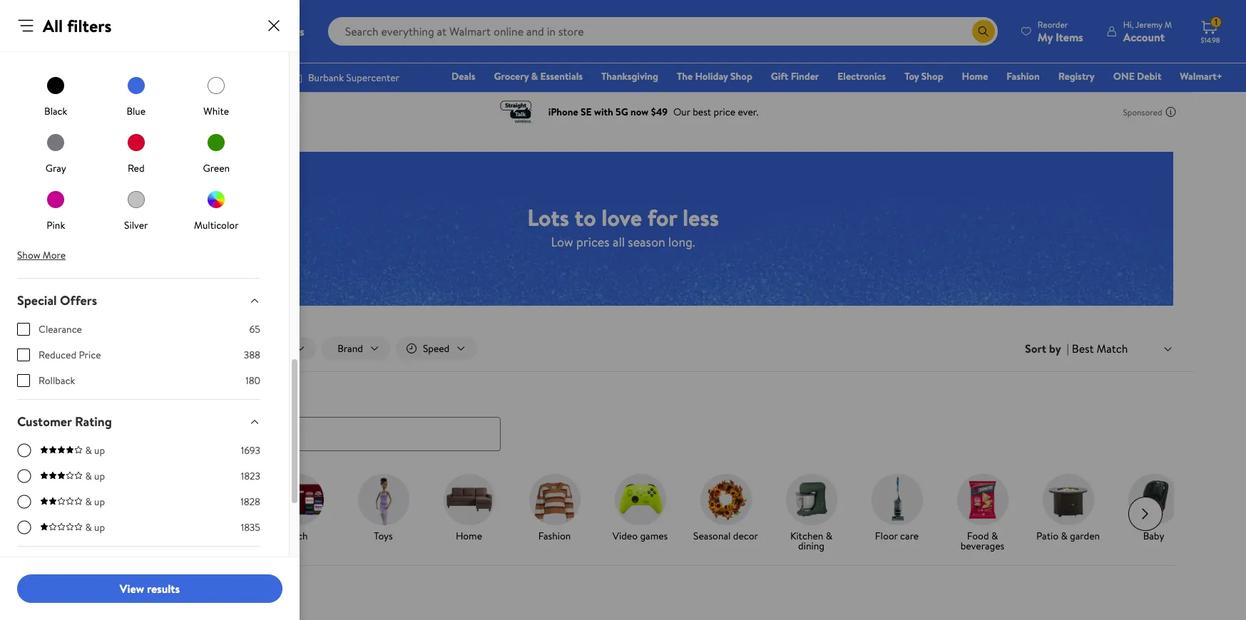 Task type: vqa. For each thing, say whether or not it's contained in the screenshot.
Fashion link
yes



Task type: locate. For each thing, give the bounding box(es) containing it.
up
[[94, 444, 105, 458], [94, 469, 105, 484], [94, 495, 105, 509], [94, 521, 105, 535]]

1 horizontal spatial shop
[[922, 69, 944, 83]]

view
[[120, 581, 144, 597]]

0 horizontal spatial black
[[44, 104, 67, 118]]

1828
[[241, 495, 260, 509]]

3 up from the top
[[94, 495, 105, 509]]

green
[[203, 161, 230, 175]]

patio
[[1036, 529, 1059, 543]]

& up
[[85, 444, 105, 458], [85, 469, 105, 484], [85, 495, 105, 509], [85, 521, 105, 535]]

0 vertical spatial all
[[43, 14, 63, 38]]

2 & up from the top
[[85, 469, 105, 484]]

seasonal
[[693, 529, 731, 543]]

Search search field
[[328, 17, 998, 46]]

1 horizontal spatial fashion link
[[1000, 68, 1046, 84]]

& up for 1828
[[85, 495, 105, 509]]

lots to love for less. low prices all season long. image
[[72, 152, 1174, 306]]

0 vertical spatial home
[[962, 69, 988, 83]]

all inside all filters dialog
[[43, 14, 63, 38]]

fashion down 'fashion' image
[[538, 529, 571, 543]]

1 up from the top
[[94, 444, 105, 458]]

0 horizontal spatial shop
[[731, 69, 753, 83]]

& up for 1823
[[85, 469, 105, 484]]

the holiday shop link
[[671, 68, 759, 84]]

low
[[551, 233, 573, 251]]

lots to love for less low prices all season long.
[[527, 202, 719, 251]]

0 vertical spatial filters
[[67, 14, 112, 38]]

shop
[[731, 69, 753, 83], [922, 69, 944, 83]]

white
[[204, 104, 229, 118]]

color group
[[17, 67, 260, 238]]

home right toy shop in the right of the page
[[962, 69, 988, 83]]

2 up from the top
[[94, 469, 105, 484]]

1 shop from the left
[[731, 69, 753, 83]]

shop right toy
[[922, 69, 944, 83]]

black inside black 'button'
[[44, 104, 67, 118]]

decor
[[733, 529, 758, 543]]

black inside black friday deals preview
[[101, 529, 124, 543]]

0 vertical spatial black
[[44, 104, 67, 118]]

1 horizontal spatial black
[[101, 529, 124, 543]]

1 out of 5 stars and up, 1835 items radio
[[17, 521, 31, 535]]

black left friday
[[101, 529, 124, 543]]

the
[[677, 69, 693, 83]]

|
[[1067, 341, 1069, 357]]

0 horizontal spatial fashion link
[[518, 474, 592, 544]]

baby image
[[1128, 474, 1180, 525]]

special
[[17, 292, 57, 310]]

home link
[[956, 68, 995, 84], [432, 474, 506, 544]]

grocery
[[494, 69, 529, 83]]

long.
[[668, 233, 695, 251]]

deals up rating
[[70, 388, 100, 406]]

next slide for chipmodulewithimages list image
[[1128, 497, 1162, 531]]

4 up from the top
[[94, 521, 105, 535]]

180
[[245, 374, 260, 388]]

finder
[[791, 69, 819, 83]]

filters right price
[[110, 342, 136, 356]]

special offers button
[[6, 279, 272, 322]]

0 vertical spatial all filters
[[43, 14, 112, 38]]

deals
[[452, 69, 475, 83], [70, 388, 100, 406], [96, 539, 120, 553], [70, 588, 104, 608]]

debit
[[1137, 69, 1162, 83]]

all right reduced in the left bottom of the page
[[97, 342, 108, 356]]

tech image
[[272, 474, 324, 525]]

kitchen
[[790, 529, 824, 543]]

rating
[[75, 413, 112, 431]]

toy shop
[[905, 69, 944, 83]]

None checkbox
[[17, 323, 30, 336], [17, 375, 30, 387], [17, 323, 30, 336], [17, 375, 30, 387]]

black
[[44, 104, 67, 118], [101, 529, 124, 543]]

Deals search field
[[52, 388, 1194, 451]]

1 vertical spatial filters
[[110, 342, 136, 356]]

black friday deals preview link
[[90, 474, 164, 554]]

video games
[[613, 529, 668, 543]]

toy shop link
[[898, 68, 950, 84]]

1 horizontal spatial home link
[[956, 68, 995, 84]]

1 vertical spatial home
[[456, 529, 482, 543]]

all inside all filters button
[[97, 342, 108, 356]]

all filters
[[43, 14, 112, 38], [97, 342, 136, 356]]

1 horizontal spatial fashion
[[1007, 69, 1040, 83]]

red
[[128, 161, 145, 175]]

to
[[575, 202, 596, 233]]

1 & up from the top
[[85, 444, 105, 458]]

388
[[244, 348, 260, 362]]

gray
[[45, 161, 66, 175]]

black button
[[43, 73, 69, 118]]

None checkbox
[[17, 349, 30, 362]]

home down home image
[[456, 529, 482, 543]]

2 shop from the left
[[922, 69, 944, 83]]

fashion link
[[1000, 68, 1046, 84], [518, 474, 592, 544]]

close panel image
[[265, 17, 283, 34]]

retailer button
[[6, 547, 272, 591]]

0 horizontal spatial home
[[456, 529, 482, 543]]

4 & up from the top
[[85, 521, 105, 535]]

multicolor button
[[194, 187, 239, 233]]

sort by |
[[1025, 341, 1069, 357]]

one debit link
[[1107, 68, 1168, 84]]

0 vertical spatial home link
[[956, 68, 995, 84]]

up for 1693
[[94, 444, 105, 458]]

deals inside black friday deals preview
[[96, 539, 120, 553]]

1 vertical spatial home link
[[432, 474, 506, 544]]

1 horizontal spatial home
[[962, 69, 988, 83]]

tech
[[288, 529, 308, 543]]

1 vertical spatial all
[[97, 342, 108, 356]]

deals left preview
[[96, 539, 120, 553]]

show
[[17, 248, 40, 262]]

filters right color
[[67, 14, 112, 38]]

0 horizontal spatial all
[[43, 14, 63, 38]]

1 vertical spatial fashion
[[538, 529, 571, 543]]

friday
[[126, 529, 153, 543]]

garden
[[1070, 529, 1100, 543]]

kitchen & dining
[[790, 529, 833, 553]]

1 vertical spatial all filters
[[97, 342, 136, 356]]

floorcare image
[[871, 474, 923, 525]]

&
[[531, 69, 538, 83], [85, 444, 92, 458], [85, 469, 92, 484], [85, 495, 92, 509], [85, 521, 92, 535], [826, 529, 833, 543], [992, 529, 998, 543], [1061, 529, 1068, 543]]

grocery & essentials
[[494, 69, 583, 83]]

deals inside search field
[[70, 388, 100, 406]]

green button
[[203, 130, 230, 175]]

fashion image
[[529, 474, 580, 525]]

all filters inside button
[[97, 342, 136, 356]]

view results
[[120, 581, 180, 597]]

home
[[962, 69, 988, 83], [456, 529, 482, 543]]

fashion left the registry 'link'
[[1007, 69, 1040, 83]]

65
[[249, 322, 260, 337]]

floor
[[875, 529, 898, 543]]

all up black 'button'
[[43, 14, 63, 38]]

one debit
[[1113, 69, 1162, 83]]

0 vertical spatial fashion link
[[1000, 68, 1046, 84]]

retailer
[[17, 560, 61, 578]]

black up the gray button
[[44, 104, 67, 118]]

floor care link
[[860, 474, 934, 544]]

1 horizontal spatial all
[[97, 342, 108, 356]]

up for 1828
[[94, 495, 105, 509]]

walmart image
[[23, 20, 116, 43]]

results
[[147, 581, 180, 597]]

filters inside all filters dialog
[[67, 14, 112, 38]]

food & beverages
[[961, 529, 1005, 553]]

black friday deals preview
[[96, 529, 157, 553]]

3 & up from the top
[[85, 495, 105, 509]]

offers
[[60, 292, 97, 310]]

$14.98
[[1201, 35, 1220, 45]]

deals (1000+)
[[70, 588, 145, 608]]

1 vertical spatial black
[[101, 529, 124, 543]]

red button
[[123, 130, 149, 175]]

shop right holiday
[[731, 69, 753, 83]]



Task type: describe. For each thing, give the bounding box(es) containing it.
tech link
[[261, 474, 335, 544]]

kitchen and dining image
[[786, 474, 837, 525]]

registry link
[[1052, 68, 1101, 84]]

more
[[43, 248, 66, 262]]

price
[[79, 348, 101, 362]]

gift finder
[[771, 69, 819, 83]]

gift
[[771, 69, 789, 83]]

Search in deals search field
[[70, 417, 500, 451]]

games
[[640, 529, 668, 543]]

1 $14.98
[[1201, 16, 1220, 45]]

pink
[[47, 218, 65, 233]]

seasonal decor image
[[700, 474, 752, 525]]

patio & garden image
[[1043, 474, 1094, 525]]

color button
[[6, 24, 272, 67]]

video
[[613, 529, 638, 543]]

food
[[967, 529, 989, 543]]

video games link
[[603, 474, 677, 544]]

baby link
[[1117, 474, 1191, 544]]

sort and filter section element
[[52, 326, 1194, 372]]

2 out of 5 stars and up, 1828 items radio
[[17, 495, 31, 509]]

& inside the kitchen & dining
[[826, 529, 833, 543]]

customer rating
[[17, 413, 112, 431]]

blue
[[127, 104, 146, 118]]

floor care
[[875, 529, 919, 543]]

silver
[[124, 218, 148, 233]]

customer rating button
[[6, 400, 272, 444]]

(1000+)
[[106, 591, 145, 607]]

seasonal decor link
[[689, 474, 763, 544]]

sponsored
[[1123, 106, 1162, 118]]

none checkbox inside special offers group
[[17, 349, 30, 362]]

the holiday shop
[[677, 69, 753, 83]]

customer
[[17, 413, 72, 431]]

black friday deals image
[[101, 474, 152, 525]]

thanksgiving link
[[595, 68, 665, 84]]

deals link
[[445, 68, 482, 84]]

up for 1835
[[94, 521, 105, 535]]

prices
[[576, 233, 610, 251]]

0 horizontal spatial fashion
[[538, 529, 571, 543]]

customer rating option group
[[17, 444, 260, 546]]

electronics link
[[831, 68, 893, 84]]

multicolor
[[194, 218, 239, 233]]

dining
[[798, 539, 825, 553]]

white button
[[204, 73, 229, 118]]

& up for 1835
[[85, 521, 105, 535]]

sort
[[1025, 341, 1047, 357]]

toys
[[374, 529, 393, 543]]

0 horizontal spatial home link
[[432, 474, 506, 544]]

black for black friday deals preview
[[101, 529, 124, 543]]

special offers group
[[17, 322, 260, 399]]

holiday
[[695, 69, 728, 83]]

by
[[1049, 341, 1061, 357]]

1 vertical spatial fashion link
[[518, 474, 592, 544]]

for
[[648, 202, 677, 233]]

patio & garden link
[[1031, 474, 1105, 544]]

4 out of 5 stars and up, 1693 items radio
[[17, 444, 31, 458]]

Walmart Site-Wide search field
[[328, 17, 998, 46]]

& up for 1693
[[85, 444, 105, 458]]

show more button
[[6, 244, 77, 267]]

grocery & essentials link
[[488, 68, 589, 84]]

essentials
[[540, 69, 583, 83]]

toys link
[[346, 474, 421, 544]]

season
[[628, 233, 665, 251]]

deals left grocery
[[452, 69, 475, 83]]

up for 1823
[[94, 469, 105, 484]]

0 vertical spatial fashion
[[1007, 69, 1040, 83]]

& inside food & beverages
[[992, 529, 998, 543]]

thanksgiving
[[601, 69, 658, 83]]

deals left (1000+) at the left bottom of the page
[[70, 588, 104, 608]]

baby
[[1143, 529, 1165, 543]]

food & beverages image
[[957, 474, 1008, 525]]

view results button
[[17, 575, 283, 604]]

clearance
[[39, 322, 82, 337]]

3 out of 5 stars and up, 1823 items radio
[[17, 469, 31, 484]]

1
[[1215, 16, 1218, 28]]

patio & garden
[[1036, 529, 1100, 543]]

gray button
[[43, 130, 69, 175]]

black for black
[[44, 104, 67, 118]]

reduced price
[[39, 348, 101, 362]]

all filters button
[[70, 337, 151, 360]]

less
[[683, 202, 719, 233]]

video games image
[[615, 474, 666, 525]]

all
[[613, 233, 625, 251]]

electronics
[[838, 69, 886, 83]]

show more
[[17, 248, 66, 262]]

1835
[[241, 521, 260, 535]]

lots
[[527, 202, 569, 233]]

all filters inside dialog
[[43, 14, 112, 38]]

toys image
[[358, 474, 409, 525]]

gift finder link
[[765, 68, 826, 84]]

all filters dialog
[[0, 0, 300, 621]]

reduced
[[39, 348, 76, 362]]

blue button
[[123, 73, 149, 118]]

color
[[17, 36, 48, 54]]

search image
[[81, 428, 92, 440]]

filters inside all filters button
[[110, 342, 136, 356]]

silver button
[[123, 187, 149, 233]]

1693
[[241, 444, 260, 458]]

home image
[[443, 474, 495, 525]]

walmart+
[[1180, 69, 1223, 83]]

rollback
[[39, 374, 75, 388]]

seasonal decor
[[693, 529, 758, 543]]

special offers
[[17, 292, 97, 310]]

pink button
[[43, 187, 69, 233]]



